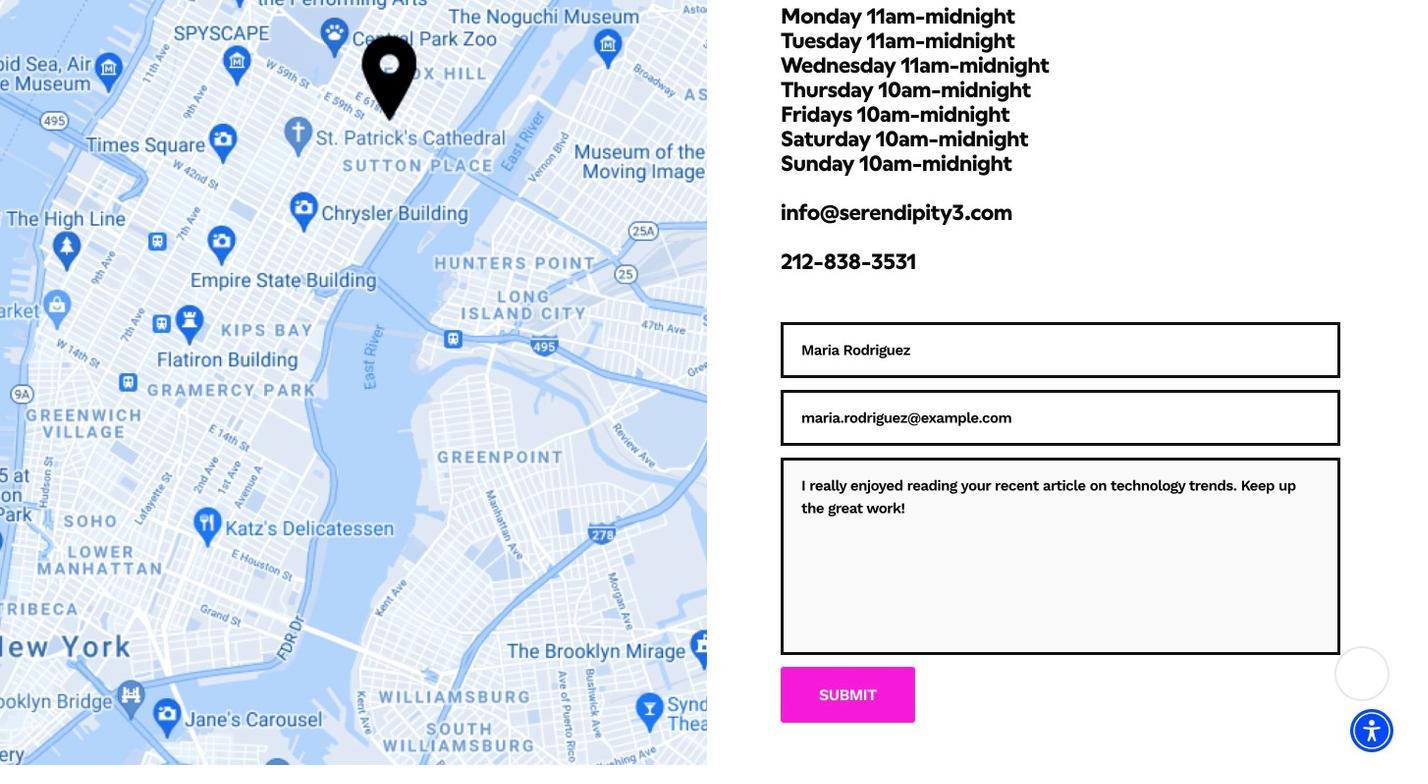 Task type: describe. For each thing, give the bounding box(es) containing it.
stack image
[[1352, 648, 1373, 699]]



Task type: locate. For each thing, give the bounding box(es) containing it.
E-mail address* email field
[[781, 390, 1341, 446]]

Submit button submit
[[781, 667, 915, 723]]

Name* text field
[[781, 322, 1341, 378]]

contact form element
[[781, 322, 1341, 723]]

Comment* text field
[[781, 458, 1341, 655]]



